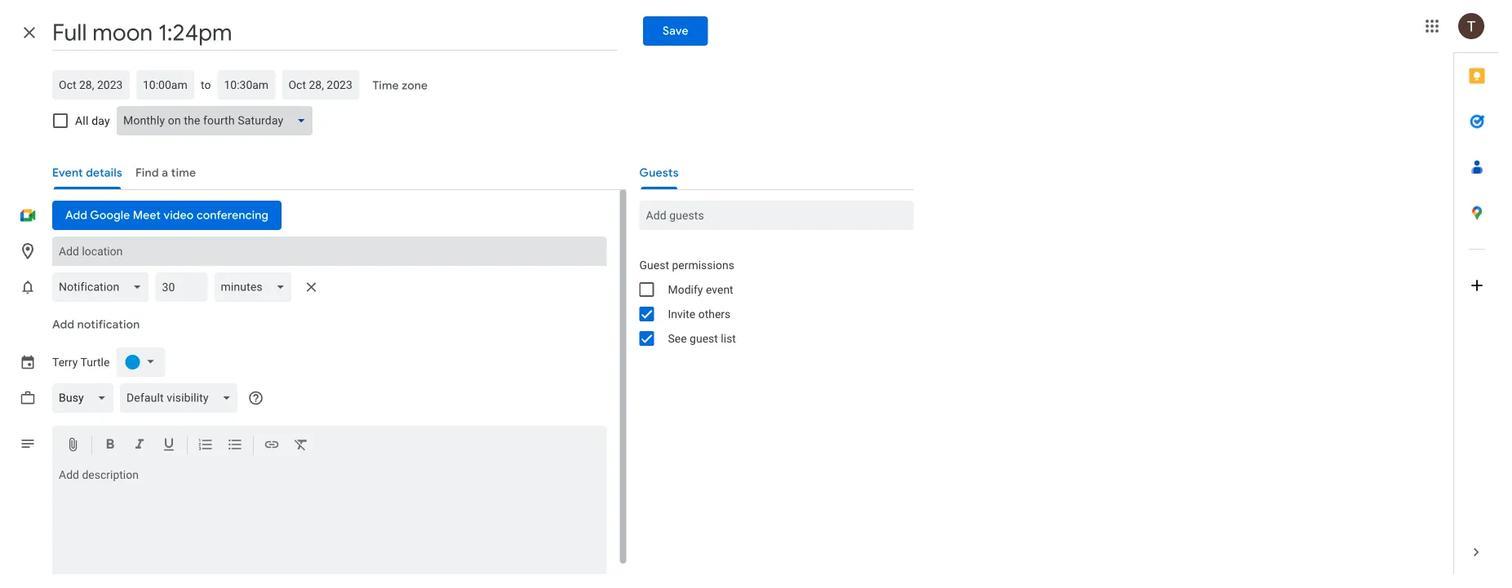 Task type: describe. For each thing, give the bounding box(es) containing it.
bold image
[[102, 437, 118, 456]]

underline image
[[161, 437, 177, 456]]

insert link image
[[264, 437, 280, 456]]

italic image
[[131, 437, 148, 456]]

remove formatting image
[[293, 437, 309, 456]]

time
[[373, 78, 399, 93]]

formatting options toolbar
[[52, 426, 607, 466]]

30 minutes before element
[[52, 269, 325, 305]]

Title text field
[[52, 15, 617, 51]]

time zone button
[[366, 71, 434, 100]]

Minutes in advance for notification number field
[[162, 273, 201, 302]]

guest
[[690, 332, 718, 345]]

invite others
[[668, 307, 731, 321]]

bulleted list image
[[227, 437, 243, 456]]

terry turtle
[[52, 356, 110, 369]]

see
[[668, 332, 687, 345]]

add notification
[[52, 318, 140, 332]]

Start time text field
[[143, 75, 188, 95]]

Guests text field
[[646, 201, 907, 230]]

End time text field
[[224, 75, 269, 95]]

save
[[663, 24, 689, 38]]

group containing guest permissions
[[627, 253, 914, 351]]

zone
[[402, 78, 428, 93]]

all day
[[75, 114, 110, 127]]

permissions
[[672, 258, 735, 272]]

Location text field
[[59, 237, 600, 266]]

invite
[[668, 307, 696, 321]]



Task type: locate. For each thing, give the bounding box(es) containing it.
guest permissions
[[640, 258, 735, 272]]

event
[[706, 283, 734, 296]]

time zone
[[373, 78, 428, 93]]

modify
[[668, 283, 703, 296]]

End date text field
[[288, 75, 353, 95]]

None field
[[117, 106, 319, 136], [52, 273, 155, 302], [214, 273, 298, 302], [52, 384, 120, 413], [120, 384, 244, 413], [117, 106, 319, 136], [52, 273, 155, 302], [214, 273, 298, 302], [52, 384, 120, 413], [120, 384, 244, 413]]

see guest list
[[668, 332, 736, 345]]

modify event
[[668, 283, 734, 296]]

others
[[698, 307, 731, 321]]

day
[[92, 114, 110, 127]]

list
[[721, 332, 736, 345]]

tab list
[[1455, 53, 1500, 530]]

guest
[[640, 258, 669, 272]]

add notification button
[[46, 305, 146, 344]]

Start date text field
[[59, 75, 123, 95]]

turtle
[[80, 356, 110, 369]]

terry
[[52, 356, 78, 369]]

group
[[627, 253, 914, 351]]

Description text field
[[52, 469, 607, 575]]

save button
[[643, 16, 708, 46]]

notification
[[77, 318, 140, 332]]

all
[[75, 114, 89, 127]]

to
[[201, 78, 211, 91]]

add
[[52, 318, 74, 332]]

numbered list image
[[198, 437, 214, 456]]



Task type: vqa. For each thing, say whether or not it's contained in the screenshot.
the left 3
no



